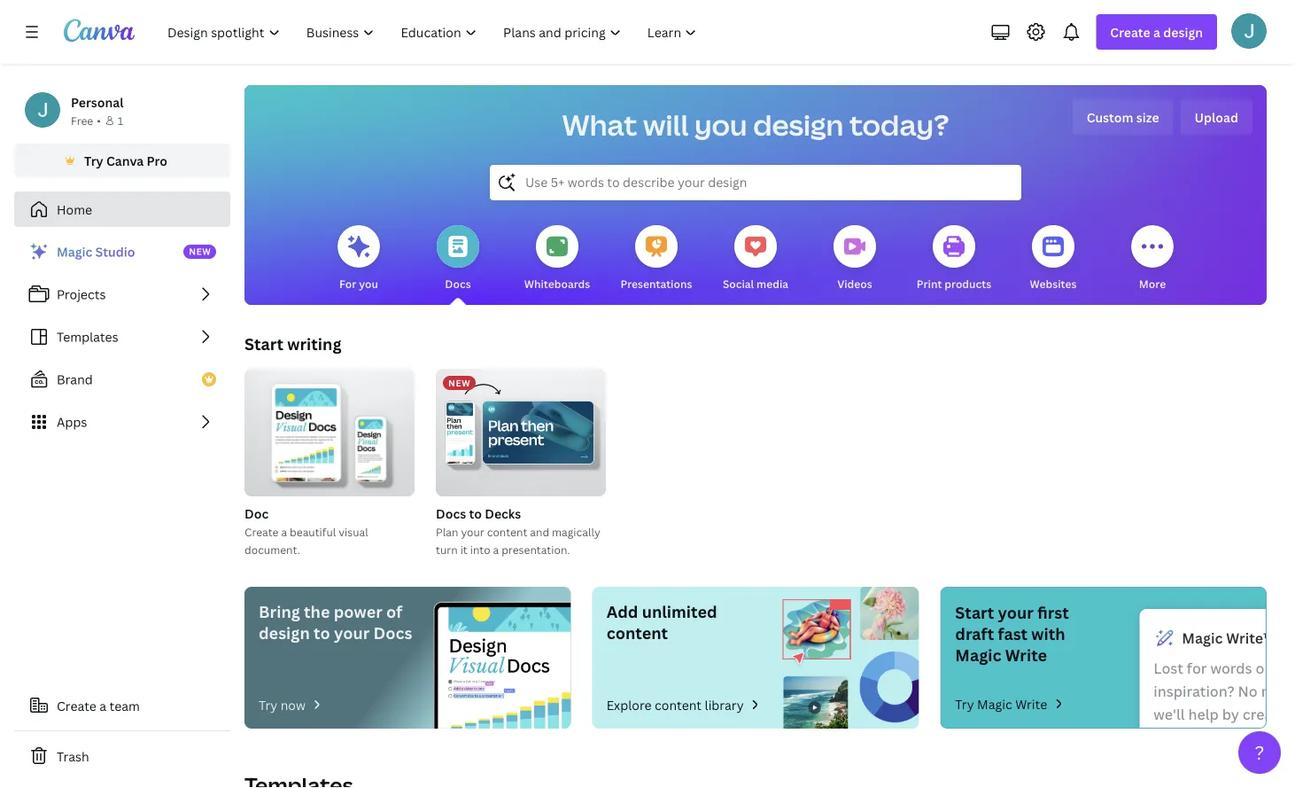 Task type: describe. For each thing, give the bounding box(es) containing it.
canva
[[106, 152, 144, 169]]

plan
[[436, 524, 459, 539]]

try now
[[259, 696, 306, 713]]

loo
[[1275, 659, 1296, 678]]

draft
[[956, 623, 995, 644]]

brand
[[57, 371, 93, 388]]

magic left studio
[[57, 243, 92, 260]]

try for bring the power of design to your docs
[[259, 696, 278, 713]]

whiteboards button
[[524, 213, 591, 305]]

start writing
[[245, 333, 342, 355]]

studio
[[95, 243, 135, 260]]

for
[[340, 276, 357, 291]]

apps link
[[14, 404, 230, 440]]

add unlimited content
[[607, 601, 718, 644]]

print products
[[917, 276, 992, 291]]

home link
[[14, 191, 230, 227]]

try magic write
[[956, 695, 1048, 712]]

a inside doc create a beautiful visual document.
[[281, 524, 287, 539]]

words
[[1211, 659, 1253, 678]]

decks
[[485, 505, 521, 522]]

presentations button
[[621, 213, 693, 305]]

what will you design today?
[[563, 105, 950, 144]]

upload
[[1195, 109, 1239, 125]]

design inside dropdown button
[[1164, 23, 1204, 40]]

for you
[[340, 276, 378, 291]]

bring the power of design to your docs
[[259, 601, 413, 644]]

websites
[[1030, 276, 1077, 291]]

into
[[470, 542, 491, 557]]

docs inside bring the power of design to your docs
[[374, 622, 413, 644]]

your inside start your first draft fast with magic write
[[999, 601, 1034, 623]]

content inside docs to decks plan your content and magically turn it into a presentation.
[[487, 524, 528, 539]]

unlimited
[[642, 601, 718, 622]]

create a design
[[1111, 23, 1204, 40]]

explore content library
[[607, 696, 744, 713]]

media
[[757, 276, 789, 291]]

with
[[1032, 623, 1066, 644]]

magically
[[552, 524, 601, 539]]

1 vertical spatial write
[[1016, 695, 1048, 712]]

doc
[[245, 505, 269, 522]]

top level navigation element
[[156, 14, 712, 50]]

doc create a beautiful visual document.
[[245, 505, 369, 557]]

write™
[[1227, 628, 1276, 648]]

? button
[[1239, 731, 1282, 774]]

social media button
[[723, 213, 789, 305]]

videos button
[[834, 213, 877, 305]]

explore
[[607, 696, 652, 713]]

1 vertical spatial design
[[754, 105, 844, 144]]

projects link
[[14, 277, 230, 312]]

to inside bring the power of design to your docs
[[314, 622, 330, 644]]

magic write™
[[1183, 628, 1276, 648]]

write inside start your first draft fast with magic write
[[1006, 644, 1048, 666]]

a inside button
[[100, 697, 106, 714]]

templates link
[[14, 319, 230, 355]]

trash link
[[14, 738, 230, 774]]

videos
[[838, 276, 873, 291]]

lost for words or loo
[[1154, 659, 1296, 788]]

pro
[[147, 152, 167, 169]]

and
[[530, 524, 550, 539]]

Search search field
[[526, 166, 987, 199]]

print products button
[[917, 213, 992, 305]]

john smith image
[[1232, 13, 1268, 49]]

presentation.
[[502, 542, 570, 557]]

docs to decks plan your content and magically turn it into a presentation.
[[436, 505, 601, 557]]

it
[[461, 542, 468, 557]]

personal
[[71, 94, 124, 110]]

home
[[57, 201, 92, 218]]

projects
[[57, 286, 106, 303]]

create a team
[[57, 697, 140, 714]]

turn
[[436, 542, 458, 557]]

what
[[563, 105, 638, 144]]

custom size button
[[1073, 99, 1174, 135]]

1
[[118, 113, 123, 128]]



Task type: locate. For each thing, give the bounding box(es) containing it.
to left power
[[314, 622, 330, 644]]

content inside add unlimited content
[[607, 622, 668, 644]]

1 horizontal spatial design
[[754, 105, 844, 144]]

2 vertical spatial docs
[[374, 622, 413, 644]]

you right for on the top of the page
[[359, 276, 378, 291]]

2 vertical spatial content
[[655, 696, 702, 713]]

content
[[487, 524, 528, 539], [607, 622, 668, 644], [655, 696, 702, 713]]

create down doc
[[245, 524, 279, 539]]

create inside doc create a beautiful visual document.
[[245, 524, 279, 539]]

0 vertical spatial design
[[1164, 23, 1204, 40]]

0 horizontal spatial design
[[259, 622, 310, 644]]

your right the
[[334, 622, 370, 644]]

create up custom size
[[1111, 23, 1151, 40]]

size
[[1137, 109, 1160, 125]]

design up the search search box
[[754, 105, 844, 144]]

create inside dropdown button
[[1111, 23, 1151, 40]]

write down first
[[1006, 644, 1048, 666]]

1 vertical spatial docs
[[436, 505, 466, 522]]

you right will
[[695, 105, 748, 144]]

or
[[1256, 659, 1271, 678]]

writing
[[287, 333, 342, 355]]

0 horizontal spatial to
[[314, 622, 330, 644]]

to inside docs to decks plan your content and magically turn it into a presentation.
[[469, 505, 482, 522]]

custom
[[1087, 109, 1134, 125]]

visual
[[339, 524, 369, 539]]

free •
[[71, 113, 101, 128]]

design up "try now"
[[259, 622, 310, 644]]

try inside button
[[84, 152, 103, 169]]

0 vertical spatial write
[[1006, 644, 1048, 666]]

docs to decks group
[[436, 369, 606, 558]]

your left first
[[999, 601, 1034, 623]]

add
[[607, 601, 639, 622]]

magic up try magic write
[[956, 644, 1002, 666]]

1 horizontal spatial create
[[245, 524, 279, 539]]

brand link
[[14, 362, 230, 397]]

•
[[97, 113, 101, 128]]

write down with
[[1016, 695, 1048, 712]]

fast
[[999, 623, 1028, 644]]

a up the 'document.'
[[281, 524, 287, 539]]

of
[[387, 601, 403, 622]]

create a design button
[[1097, 14, 1218, 50]]

0 horizontal spatial you
[[359, 276, 378, 291]]

magic up "for"
[[1183, 628, 1224, 648]]

apps
[[57, 414, 87, 430]]

0 vertical spatial you
[[695, 105, 748, 144]]

design left john smith image
[[1164, 23, 1204, 40]]

try left canva
[[84, 152, 103, 169]]

docs button
[[437, 213, 480, 305]]

upload button
[[1181, 99, 1253, 135]]

group
[[245, 362, 415, 496]]

start left the writing
[[245, 333, 284, 355]]

beautiful
[[290, 524, 336, 539]]

magic inside start your first draft fast with magic write
[[956, 644, 1002, 666]]

2 horizontal spatial try
[[956, 695, 975, 712]]

try down "draft"
[[956, 695, 975, 712]]

try canva pro
[[84, 152, 167, 169]]

your up into
[[461, 524, 485, 539]]

start
[[245, 333, 284, 355], [956, 601, 995, 623]]

to left decks
[[469, 505, 482, 522]]

list containing magic studio
[[14, 234, 230, 440]]

you inside button
[[359, 276, 378, 291]]

content down decks
[[487, 524, 528, 539]]

whiteboards
[[524, 276, 591, 291]]

2 vertical spatial create
[[57, 697, 97, 714]]

try
[[84, 152, 103, 169], [956, 695, 975, 712], [259, 696, 278, 713]]

1 horizontal spatial start
[[956, 601, 995, 623]]

a inside docs to decks plan your content and magically turn it into a presentation.
[[493, 542, 499, 557]]

docs inside docs to decks plan your content and magically turn it into a presentation.
[[436, 505, 466, 522]]

?
[[1256, 740, 1265, 765]]

for you button
[[338, 213, 380, 305]]

create a team button
[[14, 688, 230, 723]]

new
[[189, 246, 211, 258]]

1 vertical spatial to
[[314, 622, 330, 644]]

start your first draft fast with magic write
[[956, 601, 1070, 666]]

content up explore
[[607, 622, 668, 644]]

docs for docs
[[445, 276, 471, 291]]

bring
[[259, 601, 300, 622]]

for
[[1188, 659, 1208, 678]]

lost
[[1154, 659, 1184, 678]]

write
[[1006, 644, 1048, 666], [1016, 695, 1048, 712]]

a left team on the bottom of the page
[[100, 697, 106, 714]]

design
[[1164, 23, 1204, 40], [754, 105, 844, 144], [259, 622, 310, 644]]

custom size
[[1087, 109, 1160, 125]]

team
[[110, 697, 140, 714]]

0 horizontal spatial start
[[245, 333, 284, 355]]

your inside docs to decks plan your content and magically turn it into a presentation.
[[461, 524, 485, 539]]

your
[[461, 524, 485, 539], [999, 601, 1034, 623], [334, 622, 370, 644]]

you
[[695, 105, 748, 144], [359, 276, 378, 291]]

social media
[[723, 276, 789, 291]]

2 horizontal spatial create
[[1111, 23, 1151, 40]]

1 vertical spatial create
[[245, 524, 279, 539]]

docs for docs to decks plan your content and magically turn it into a presentation.
[[436, 505, 466, 522]]

trash
[[57, 748, 89, 765]]

0 vertical spatial content
[[487, 524, 528, 539]]

None search field
[[490, 165, 1022, 200]]

doc group
[[245, 362, 415, 558]]

power
[[334, 601, 383, 622]]

more
[[1140, 276, 1167, 291]]

create inside button
[[57, 697, 97, 714]]

docs
[[445, 276, 471, 291], [436, 505, 466, 522], [374, 622, 413, 644]]

new
[[449, 377, 471, 389]]

0 vertical spatial to
[[469, 505, 482, 522]]

design inside bring the power of design to your docs
[[259, 622, 310, 644]]

0 vertical spatial docs
[[445, 276, 471, 291]]

0 horizontal spatial create
[[57, 697, 97, 714]]

create for create a team
[[57, 697, 97, 714]]

a up size
[[1154, 23, 1161, 40]]

library
[[705, 696, 744, 713]]

magic down start your first draft fast with magic write
[[978, 695, 1013, 712]]

0 horizontal spatial your
[[334, 622, 370, 644]]

today?
[[850, 105, 950, 144]]

create left team on the bottom of the page
[[57, 697, 97, 714]]

magic studio
[[57, 243, 135, 260]]

1 vertical spatial content
[[607, 622, 668, 644]]

2 horizontal spatial your
[[999, 601, 1034, 623]]

more button
[[1132, 213, 1175, 305]]

presentations
[[621, 276, 693, 291]]

1 horizontal spatial your
[[461, 524, 485, 539]]

the
[[304, 601, 330, 622]]

start for start writing
[[245, 333, 284, 355]]

1 vertical spatial you
[[359, 276, 378, 291]]

start for start your first draft fast with magic write
[[956, 601, 995, 623]]

social
[[723, 276, 755, 291]]

a inside dropdown button
[[1154, 23, 1161, 40]]

try for start your first draft fast with magic write
[[956, 695, 975, 712]]

list
[[14, 234, 230, 440]]

2 vertical spatial design
[[259, 622, 310, 644]]

print
[[917, 276, 943, 291]]

document.
[[245, 542, 300, 557]]

now
[[281, 696, 306, 713]]

to
[[469, 505, 482, 522], [314, 622, 330, 644]]

products
[[945, 276, 992, 291]]

templates
[[57, 328, 118, 345]]

start left fast at bottom
[[956, 601, 995, 623]]

docs inside button
[[445, 276, 471, 291]]

2 horizontal spatial design
[[1164, 23, 1204, 40]]

1 horizontal spatial you
[[695, 105, 748, 144]]

start inside start your first draft fast with magic write
[[956, 601, 995, 623]]

a right into
[[493, 542, 499, 557]]

0 vertical spatial start
[[245, 333, 284, 355]]

first
[[1038, 601, 1070, 623]]

content left 'library'
[[655, 696, 702, 713]]

1 horizontal spatial try
[[259, 696, 278, 713]]

try left now
[[259, 696, 278, 713]]

0 vertical spatial create
[[1111, 23, 1151, 40]]

1 vertical spatial start
[[956, 601, 995, 623]]

will
[[644, 105, 689, 144]]

your inside bring the power of design to your docs
[[334, 622, 370, 644]]

create for create a design
[[1111, 23, 1151, 40]]

1 horizontal spatial to
[[469, 505, 482, 522]]

free
[[71, 113, 93, 128]]

try canva pro button
[[14, 144, 230, 177]]

0 horizontal spatial try
[[84, 152, 103, 169]]



Task type: vqa. For each thing, say whether or not it's contained in the screenshot.
MAGIC WRITE™
yes



